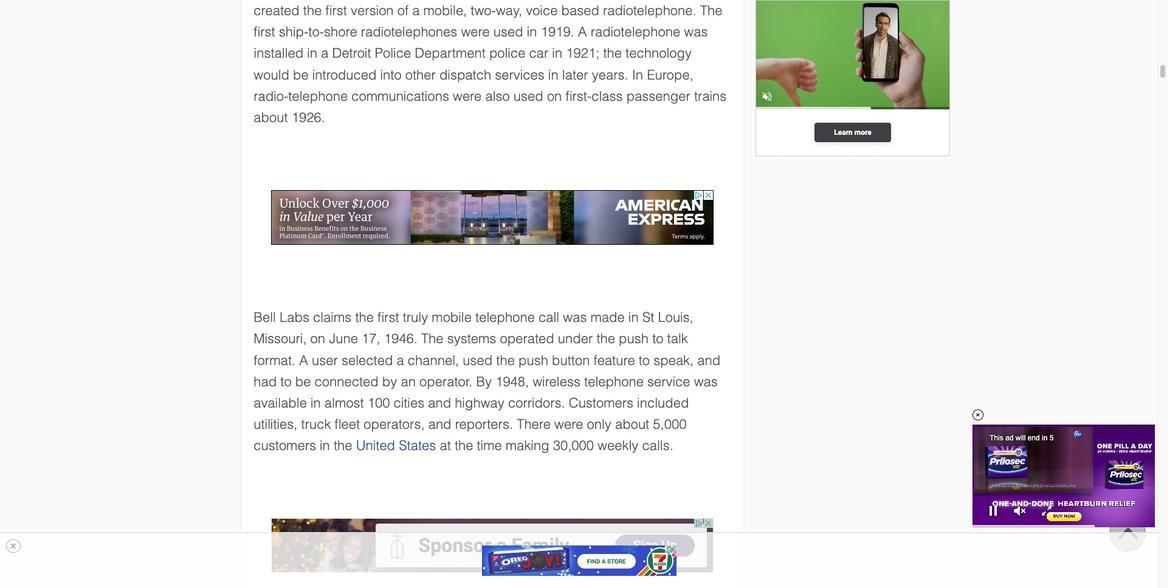 Task type: locate. For each thing, give the bounding box(es) containing it.
0 vertical spatial telephone
[[475, 310, 535, 325]]

operators,
[[364, 417, 425, 432]]

by
[[476, 374, 492, 389]]

push down st
[[619, 331, 649, 347]]

in down truck
[[320, 438, 330, 454]]

selected
[[342, 353, 393, 368]]

first
[[378, 310, 399, 325]]

labs
[[280, 310, 309, 325]]

×
[[10, 540, 17, 553]]

st
[[642, 310, 654, 325]]

0 vertical spatial was
[[563, 310, 587, 325]]

0 vertical spatial and
[[697, 353, 721, 368]]

talk
[[667, 331, 688, 347]]

2 horizontal spatial to
[[652, 331, 664, 347]]

0 horizontal spatial push
[[519, 353, 548, 368]]

push
[[619, 331, 649, 347], [519, 353, 548, 368]]

user
[[312, 353, 338, 368]]

video player application
[[973, 425, 1155, 528]]

30,000
[[553, 438, 594, 454]]

1 vertical spatial telephone
[[584, 374, 644, 389]]

there
[[517, 417, 551, 432]]

in left st
[[628, 310, 639, 325]]

in
[[628, 310, 639, 325], [311, 396, 321, 411], [320, 438, 330, 454]]

reporters.
[[455, 417, 513, 432]]

was right service
[[694, 374, 718, 389]]

to
[[652, 331, 664, 347], [639, 353, 650, 368], [280, 374, 292, 389]]

0 horizontal spatial telephone
[[475, 310, 535, 325]]

bell
[[254, 310, 276, 325]]

wireless
[[533, 374, 581, 389]]

and up at
[[428, 417, 451, 432]]

cities
[[394, 396, 424, 411]]

united states at the time making 30,000 weekly calls.
[[356, 438, 673, 454]]

speak,
[[654, 353, 694, 368]]

the
[[355, 310, 374, 325], [597, 331, 615, 347], [496, 353, 515, 368], [334, 438, 352, 454], [455, 438, 473, 454]]

0 horizontal spatial was
[[563, 310, 587, 325]]

0 horizontal spatial to
[[280, 374, 292, 389]]

to left speak,
[[639, 353, 650, 368]]

telephone down feature
[[584, 374, 644, 389]]

1 horizontal spatial was
[[694, 374, 718, 389]]

and down operator.
[[428, 396, 451, 411]]

1 vertical spatial and
[[428, 396, 451, 411]]

feature
[[594, 353, 635, 368]]

2 vertical spatial to
[[280, 374, 292, 389]]

service
[[647, 374, 690, 389]]

channel,
[[408, 353, 459, 368]]

made
[[591, 310, 625, 325]]

1 horizontal spatial telephone
[[584, 374, 644, 389]]

a
[[299, 353, 308, 368]]

the down fleet
[[334, 438, 352, 454]]

was
[[563, 310, 587, 325], [694, 374, 718, 389]]

1 vertical spatial push
[[519, 353, 548, 368]]

telephone up operated
[[475, 310, 535, 325]]

highway
[[455, 396, 504, 411]]

to left talk
[[652, 331, 664, 347]]

and
[[697, 353, 721, 368], [428, 396, 451, 411], [428, 417, 451, 432]]

the right at
[[455, 438, 473, 454]]

unmute button group
[[1007, 502, 1033, 520]]

in up truck
[[311, 396, 321, 411]]

advertisement region
[[755, 0, 950, 182], [271, 190, 714, 245], [271, 519, 714, 574], [482, 546, 676, 576]]

making
[[506, 438, 549, 454]]

call
[[539, 310, 559, 325]]

telephone
[[475, 310, 535, 325], [584, 374, 644, 389]]

100
[[368, 396, 390, 411]]

missouri,
[[254, 331, 307, 347]]

and right speak,
[[697, 353, 721, 368]]

an
[[401, 374, 416, 389]]

1 vertical spatial was
[[694, 374, 718, 389]]

had
[[254, 374, 277, 389]]

0 vertical spatial push
[[619, 331, 649, 347]]

was up under
[[563, 310, 587, 325]]

5,000
[[653, 417, 687, 432]]

the up 1948,
[[496, 353, 515, 368]]

calls.
[[642, 438, 673, 454]]

used
[[463, 353, 493, 368]]

mobile
[[432, 310, 472, 325]]

2 vertical spatial in
[[320, 438, 330, 454]]

were
[[554, 417, 583, 432]]

push down operated
[[519, 353, 548, 368]]

available
[[254, 396, 307, 411]]

truck
[[301, 417, 331, 432]]

time
[[477, 438, 502, 454]]

june
[[329, 331, 358, 347]]

included
[[637, 396, 689, 411]]

1 vertical spatial to
[[639, 353, 650, 368]]

only
[[587, 417, 611, 432]]

to left be
[[280, 374, 292, 389]]

systems
[[447, 331, 496, 347]]

on
[[310, 331, 325, 347]]

almost
[[325, 396, 364, 411]]

the up 17, in the bottom of the page
[[355, 310, 374, 325]]



Task type: vqa. For each thing, say whether or not it's contained in the screenshot.
RECORDS' in the top right of the page
no



Task type: describe. For each thing, give the bounding box(es) containing it.
a
[[397, 353, 404, 368]]

operator.
[[419, 374, 472, 389]]

0 vertical spatial in
[[628, 310, 639, 325]]

united states link
[[356, 438, 436, 454]]

by
[[382, 374, 397, 389]]

the
[[421, 331, 443, 347]]

2 vertical spatial and
[[428, 417, 451, 432]]

1 horizontal spatial to
[[639, 353, 650, 368]]

at
[[440, 438, 451, 454]]

be
[[295, 374, 311, 389]]

about
[[615, 417, 649, 432]]

format.
[[254, 353, 296, 368]]

connected
[[315, 374, 379, 389]]

states
[[399, 438, 436, 454]]

1948,
[[496, 374, 529, 389]]

the down made
[[597, 331, 615, 347]]

bell labs claims the first truly mobile telephone call was made in st louis, missouri, on june 17, 1946. the systems operated under the push to talk format. a user selected a channel, used the push button feature to speak, and had to be connected by an operator. by 1948, wireless telephone service was available in almost 100 cities and highway corridors. customers included utilities, truck fleet operators, and reporters. there were only about 5,000 customers in the
[[254, 310, 721, 454]]

customers
[[254, 438, 316, 454]]

under
[[558, 331, 593, 347]]

customers
[[569, 396, 633, 411]]

button
[[552, 353, 590, 368]]

weekly
[[598, 438, 638, 454]]

1 vertical spatial in
[[311, 396, 321, 411]]

1 horizontal spatial push
[[619, 331, 649, 347]]

utilities,
[[254, 417, 298, 432]]

fleet
[[335, 417, 360, 432]]

operated
[[500, 331, 554, 347]]

17,
[[362, 331, 380, 347]]

1946.
[[384, 331, 417, 347]]

louis,
[[658, 310, 693, 325]]

truly
[[403, 310, 428, 325]]

0 vertical spatial to
[[652, 331, 664, 347]]

claims
[[313, 310, 352, 325]]

corridors.
[[508, 396, 565, 411]]

united
[[356, 438, 395, 454]]



